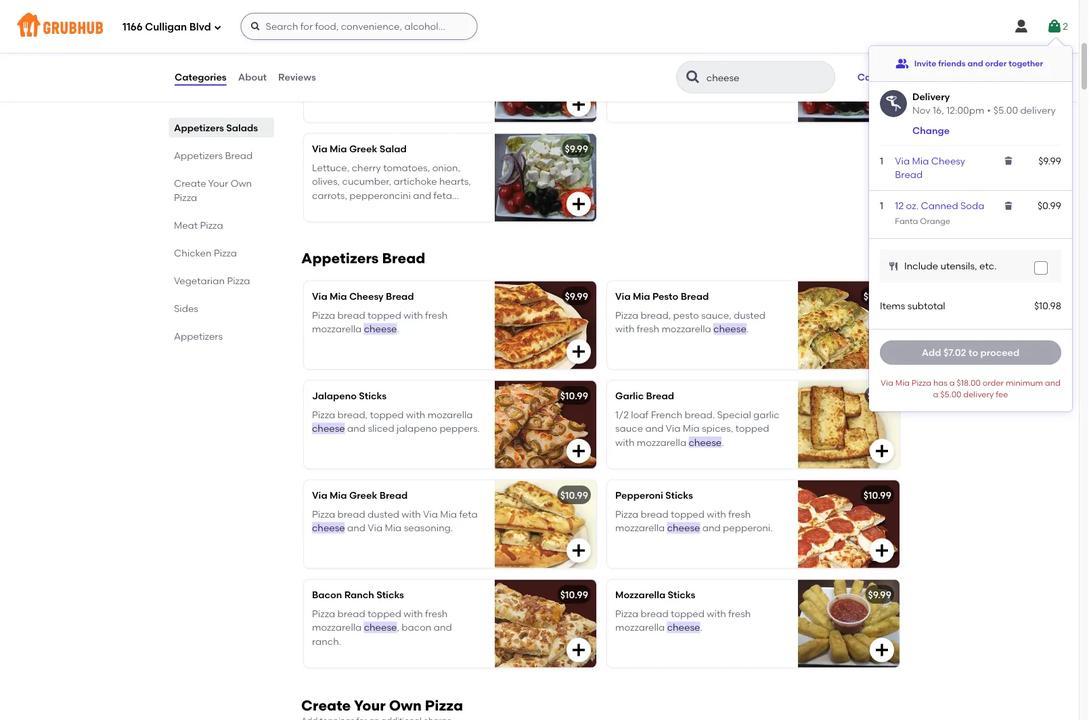 Task type: describe. For each thing, give the bounding box(es) containing it.
mozzarella for mozzarella sticks
[[615, 622, 665, 634]]

invite friends and order together
[[914, 58, 1043, 68]]

$9.99 for greek
[[565, 143, 588, 155]]

pizza bread topped with fresh mozzarella for mozzarella sticks
[[615, 608, 751, 634]]

16,
[[933, 104, 944, 116]]

, bacon and ranch.
[[312, 622, 452, 647]]

bacon
[[402, 622, 431, 634]]

bread, for fresh
[[641, 310, 671, 321]]

pepperoni sticks
[[615, 490, 693, 501]]

pizza inside pizza bread dusted with via mia feta cheese and via mia seasoning.
[[312, 509, 335, 520]]

fresh for pepperoni sticks
[[728, 509, 751, 520]]

loaf
[[631, 409, 649, 421]]

. for via mia pesto bread
[[746, 324, 749, 335]]

jalapeno sticks
[[312, 390, 387, 402]]

pepperoni.
[[723, 523, 773, 534]]

bread inside tab
[[225, 150, 253, 161]]

12:00pm
[[946, 104, 984, 116]]

appetizers tab
[[174, 329, 269, 343]]

with inside pizza bread, topped with mozarella cheese and sliced jalapeno peppers.
[[406, 409, 425, 421]]

change
[[912, 124, 950, 136]]

via mia cheesy bread image
[[495, 282, 596, 370]]

appetizers salads tab
[[174, 120, 269, 135]]

salads
[[226, 122, 258, 133]]

salad for via mia chef salad
[[374, 44, 401, 55]]

bread for bacon ranch sticks
[[337, 608, 365, 620]]

dusted inside the pizza bread, pesto sauce, dusted with fresh mozzarella
[[734, 310, 766, 321]]

feta inside pizza bread dusted with via mia feta cheese and via mia seasoning.
[[459, 509, 478, 520]]

cheese inside pizza bread dusted with via mia feta cheese and via mia seasoning.
[[312, 523, 345, 534]]

your inside tab
[[208, 177, 228, 189]]

1/2
[[615, 409, 629, 421]]

$9.99 for chef
[[565, 44, 588, 55]]

and inside invite friends and order together button
[[968, 58, 983, 68]]

feta inside lettuce, cherry tomatoes, onion, olives, cucumber, artichoke hearts, carrots, pepperoncini and feta
[[434, 190, 452, 201]]

2
[[1063, 21, 1068, 32]]

via mia chef salad
[[312, 44, 401, 55]]

change button
[[912, 123, 950, 137]]

Search for food, convenience, alcohol... search field
[[241, 13, 478, 40]]

1 horizontal spatial a
[[949, 378, 955, 388]]

seasoning.
[[404, 523, 453, 534]]

Search Via Mia Pizza search field
[[705, 71, 809, 84]]

invite friends and order together button
[[895, 51, 1043, 76]]

ranch.
[[312, 636, 341, 647]]

via mia greek salad
[[312, 143, 407, 155]]

catering
[[857, 71, 899, 83]]

and inside pizza bread dusted with via mia feta cheese and via mia seasoning.
[[347, 523, 366, 534]]

fanta
[[895, 216, 918, 226]]

0 horizontal spatial via mia cheesy bread
[[312, 291, 414, 302]]

12 oz. canned soda link
[[895, 200, 984, 212]]

1 horizontal spatial your
[[354, 697, 386, 714]]

$0.99
[[1038, 200, 1061, 212]]

via mia cheesy bread link
[[895, 155, 965, 180]]

via inside 1/2 loaf french bread. special garlic sauce and via mia spices, topped with mozzarella
[[666, 423, 681, 435]]

sticks for jalapeno sticks
[[359, 390, 387, 402]]

culligan
[[145, 21, 187, 33]]

add
[[922, 347, 941, 358]]

bread, for and
[[337, 409, 368, 421]]

. for via mia cheesy bread
[[397, 324, 399, 335]]

appetizers inside appetizers bread tab
[[174, 150, 223, 161]]

tooltip containing delivery
[[869, 38, 1072, 412]]

olives, inside the , olives, pepperoncini and carrots.
[[350, 77, 378, 88]]

and inside the , olives, pepperoncini and carrots.
[[443, 77, 462, 88]]

pepperoncini inside , artichoke hearts, olives, cucumber, pepperoncini and carrots.
[[615, 90, 677, 102]]

mozzarella for pepperoni sticks
[[615, 523, 665, 534]]

utensils,
[[940, 260, 977, 272]]

fresh for mozzarella sticks
[[728, 608, 751, 620]]

vegetarian pizza tab
[[174, 273, 269, 288]]

via inside via mia cheesy bread
[[895, 155, 910, 167]]

bacon
[[312, 589, 342, 601]]

together
[[1009, 58, 1043, 68]]

$10.99 for cheese .
[[863, 291, 891, 302]]

bread.
[[685, 409, 715, 421]]

pizza bread topped with fresh mozzarella for via mia cheesy bread
[[312, 310, 448, 335]]

appetizers inside appetizers tab
[[174, 330, 223, 342]]

topped inside pizza bread, topped with mozarella cheese and sliced jalapeno peppers.
[[370, 409, 404, 421]]

jalapeno
[[312, 390, 357, 402]]

0 horizontal spatial a
[[933, 390, 938, 399]]

delivery
[[912, 91, 950, 102]]

ranch
[[344, 589, 374, 601]]

lettuce, for lettuce, tomatoes, cheese
[[615, 63, 653, 74]]

minimum
[[1006, 378, 1043, 388]]

via inside via mia pizza has a $18.00 order minimum and a $5.00 delivery fee
[[881, 378, 893, 388]]

include
[[904, 260, 938, 272]]

via mia chef salad image
[[495, 34, 596, 122]]

bread for pepperoni sticks
[[641, 509, 668, 520]]

and inside pizza bread, topped with mozarella cheese and sliced jalapeno peppers.
[[347, 423, 366, 435]]

$10.99 for pizza bread, topped with mozarella cheese and sliced jalapeno peppers.
[[560, 390, 588, 402]]

has
[[933, 378, 948, 388]]

meat
[[174, 219, 198, 231]]

mozzarella sticks
[[615, 589, 695, 601]]

garlic
[[615, 390, 644, 402]]

pizza inside create your own pizza
[[174, 192, 197, 203]]

$10.99 for cheese and pepperoni.
[[863, 490, 891, 501]]

garlic bread
[[615, 390, 674, 402]]

1 horizontal spatial appetizers bread
[[301, 250, 425, 267]]

cheese . for via mia cheesy bread
[[364, 324, 399, 335]]

1 for 12
[[880, 200, 883, 212]]

12
[[895, 200, 904, 212]]

garlic bread image
[[798, 381, 900, 469]]

tomatoes, inside lettuce, cherry tomatoes, onion, olives, cucumber, artichoke hearts, carrots, pepperoncini and feta
[[383, 162, 430, 174]]

fresh inside the pizza bread, pesto sauce, dusted with fresh mozzarella
[[637, 324, 659, 335]]

topped for via mia cheesy bread
[[368, 310, 401, 321]]

mozarella
[[428, 409, 473, 421]]

, inside , bacon and ranch.
[[397, 622, 399, 634]]

bread for mozzarella sticks
[[641, 608, 668, 620]]

1 vertical spatial create your own pizza
[[301, 697, 463, 714]]

order inside via mia pizza has a $18.00 order minimum and a $5.00 delivery fee
[[983, 378, 1004, 388]]

peppers.
[[440, 423, 480, 435]]

appetizers salads
[[174, 122, 258, 133]]

$8.99
[[867, 44, 891, 55]]

1/2 loaf french bread. special garlic sauce and via mia spices, topped with mozzarella
[[615, 409, 780, 448]]

add $7.02 to proceed
[[922, 347, 1020, 358]]

about
[[238, 71, 267, 83]]

0 horizontal spatial cheesy
[[349, 291, 384, 302]]

mia inside 1/2 loaf french bread. special garlic sauce and via mia spices, topped with mozzarella
[[683, 423, 700, 435]]

sauce,
[[701, 310, 731, 321]]

mozzarella sticks image
[[798, 580, 900, 668]]

mia inside via mia cheesy bread link
[[912, 155, 929, 167]]

bread inside via mia cheesy bread
[[895, 169, 923, 180]]

pizza bread, pesto sauce, dusted with fresh mozzarella
[[615, 310, 766, 335]]

onion,
[[432, 162, 460, 174]]

1 for via
[[880, 155, 883, 167]]

nov
[[912, 104, 930, 116]]

categories
[[175, 71, 227, 83]]

reviews button
[[278, 53, 317, 102]]

via mia pesto bread
[[615, 291, 709, 302]]

$10.98
[[1034, 300, 1061, 312]]

sticks right ranch
[[376, 589, 404, 601]]

carrots,
[[312, 190, 347, 201]]

2 button
[[1047, 14, 1068, 39]]

$5.00 inside via mia pizza has a $18.00 order minimum and a $5.00 delivery fee
[[940, 390, 961, 399]]

meat pizza
[[174, 219, 223, 231]]

pizza inside pizza bread, topped with mozarella cheese and sliced jalapeno peppers.
[[312, 409, 335, 421]]

mozzarella for via mia cheesy bread
[[312, 324, 362, 335]]

to
[[969, 347, 978, 358]]

orange
[[920, 216, 950, 226]]

mozzarella for bacon ranch sticks
[[312, 622, 362, 634]]

vegetarian
[[174, 275, 225, 286]]

sauce
[[615, 423, 643, 435]]

. for mozzarella sticks
[[700, 622, 703, 634]]

with inside the pizza bread, pesto sauce, dusted with fresh mozzarella
[[615, 324, 635, 335]]

delivery icon image
[[880, 90, 907, 117]]

mia inside via mia pizza has a $18.00 order minimum and a $5.00 delivery fee
[[895, 378, 910, 388]]

lettuce, tomatoes, cheese
[[615, 63, 737, 74]]



Task type: vqa. For each thing, say whether or not it's contained in the screenshot.


Task type: locate. For each thing, give the bounding box(es) containing it.
delivery
[[1020, 104, 1056, 116], [963, 390, 994, 399]]

0 vertical spatial tomatoes,
[[655, 63, 702, 74]]

pizza bread dusted with via mia feta cheese and via mia seasoning.
[[312, 509, 478, 534]]

0 horizontal spatial create your own pizza
[[174, 177, 252, 203]]

jalapeno
[[397, 423, 437, 435]]

olives, up carrots,
[[312, 176, 340, 188]]

cucumber, inside , artichoke hearts, olives, cucumber, pepperoncini and carrots.
[[725, 77, 774, 88]]

topped inside 1/2 loaf french bread. special garlic sauce and via mia spices, topped with mozzarella
[[735, 423, 769, 435]]

1 1 from the top
[[880, 155, 883, 167]]

1 vertical spatial lettuce,
[[312, 162, 350, 174]]

items subtotal
[[880, 300, 945, 312]]

2 vertical spatial pepperoncini
[[349, 190, 411, 201]]

$9.99
[[565, 44, 588, 55], [565, 143, 588, 155], [1038, 155, 1061, 167], [565, 291, 588, 302], [868, 589, 891, 601]]

2 horizontal spatial ,
[[737, 63, 739, 74]]

, left the bacon
[[397, 622, 399, 634]]

fresh for bacon ranch sticks
[[425, 608, 448, 620]]

order left together
[[985, 58, 1007, 68]]

tomatoes,
[[655, 63, 702, 74], [383, 162, 430, 174]]

catering button
[[851, 62, 905, 92]]

greek up pizza bread dusted with via mia feta cheese and via mia seasoning.
[[349, 490, 377, 501]]

1 vertical spatial dusted
[[368, 509, 399, 520]]

1 vertical spatial greek
[[349, 490, 377, 501]]

greek up cherry
[[349, 143, 377, 155]]

1 vertical spatial create
[[301, 697, 351, 714]]

and inside lettuce, cherry tomatoes, onion, olives, cucumber, artichoke hearts, carrots, pepperoncini and feta
[[413, 190, 431, 201]]

tooltip
[[869, 38, 1072, 412]]

proceed
[[980, 347, 1020, 358]]

1 vertical spatial order
[[983, 378, 1004, 388]]

$10.99
[[863, 291, 891, 302], [560, 390, 588, 402], [560, 490, 588, 501], [863, 490, 891, 501], [560, 589, 588, 601]]

sticks right mozzarella
[[668, 589, 695, 601]]

and inside , bacon and ranch.
[[434, 622, 452, 634]]

1
[[880, 155, 883, 167], [880, 200, 883, 212]]

0 vertical spatial $5.00
[[994, 104, 1018, 116]]

, inside the , olives, pepperoncini and carrots.
[[345, 77, 347, 88]]

bread
[[225, 150, 253, 161], [895, 169, 923, 180], [382, 250, 425, 267], [386, 291, 414, 302], [681, 291, 709, 302], [646, 390, 674, 402], [380, 490, 408, 501]]

cheesy inside via mia cheesy bread
[[931, 155, 965, 167]]

cheese .
[[364, 324, 399, 335], [713, 324, 749, 335], [689, 437, 724, 448], [667, 622, 703, 634]]

hearts, inside lettuce, cherry tomatoes, onion, olives, cucumber, artichoke hearts, carrots, pepperoncini and feta
[[439, 176, 471, 188]]

, inside , artichoke hearts, olives, cucumber, pepperoncini and carrots.
[[737, 63, 739, 74]]

appetizers up appetizers bread tab at the left top of page
[[174, 122, 224, 133]]

meat pizza tab
[[174, 218, 269, 232]]

lettuce, down the via mia garden salad
[[615, 63, 653, 74]]

2 vertical spatial ,
[[397, 622, 399, 634]]

12 oz. canned soda
[[895, 200, 984, 212]]

chef
[[349, 44, 372, 55]]

1 horizontal spatial cucumber,
[[725, 77, 774, 88]]

0 horizontal spatial carrots.
[[312, 90, 347, 102]]

1 vertical spatial own
[[389, 697, 422, 714]]

create your own pizza
[[174, 177, 252, 203], [301, 697, 463, 714]]

0 vertical spatial create
[[174, 177, 206, 189]]

salad
[[374, 44, 401, 55], [690, 44, 717, 55], [380, 143, 407, 155]]

0 horizontal spatial $5.00
[[940, 390, 961, 399]]

0 vertical spatial feta
[[434, 190, 452, 201]]

delivery inside via mia pizza has a $18.00 order minimum and a $5.00 delivery fee
[[963, 390, 994, 399]]

1 vertical spatial 1
[[880, 200, 883, 212]]

1 vertical spatial via mia cheesy bread
[[312, 291, 414, 302]]

and inside via mia pizza has a $18.00 order minimum and a $5.00 delivery fee
[[1045, 378, 1061, 388]]

french
[[651, 409, 682, 421]]

pizza bread topped with fresh mozzarella for bacon ranch sticks
[[312, 608, 448, 634]]

1 left 12
[[880, 200, 883, 212]]

0 horizontal spatial your
[[208, 177, 228, 189]]

lettuce,
[[615, 63, 653, 74], [312, 162, 350, 174]]

0 horizontal spatial ,
[[345, 77, 347, 88]]

1 horizontal spatial tomatoes,
[[655, 63, 702, 74]]

subtotal
[[908, 300, 945, 312]]

delivery down together
[[1020, 104, 1056, 116]]

bread, down via mia pesto bread
[[641, 310, 671, 321]]

$5.00 down has
[[940, 390, 961, 399]]

bread, inside pizza bread, topped with mozarella cheese and sliced jalapeno peppers.
[[337, 409, 368, 421]]

appetizers down carrots,
[[301, 250, 379, 267]]

carrots. down search icon
[[699, 90, 734, 102]]

1166
[[123, 21, 143, 33]]

fanta orange
[[895, 216, 950, 226]]

mozzarella
[[615, 589, 666, 601]]

$9.99 inside tooltip
[[1038, 155, 1061, 167]]

sticks up sliced
[[359, 390, 387, 402]]

bacon ranch sticks
[[312, 589, 404, 601]]

$5.00
[[994, 104, 1018, 116], [940, 390, 961, 399]]

2 horizontal spatial olives,
[[695, 77, 723, 88]]

1 horizontal spatial ,
[[397, 622, 399, 634]]

delivery down "$18.00"
[[963, 390, 994, 399]]

artichoke inside , artichoke hearts, olives, cucumber, pepperoncini and carrots.
[[615, 77, 659, 88]]

categories button
[[174, 53, 227, 102]]

0 vertical spatial a
[[949, 378, 955, 388]]

1 vertical spatial cheesy
[[349, 291, 384, 302]]

olives, inside , artichoke hearts, olives, cucumber, pepperoncini and carrots.
[[695, 77, 723, 88]]

include utensils, etc.
[[904, 260, 997, 272]]

artichoke
[[615, 77, 659, 88], [394, 176, 437, 188]]

1 horizontal spatial dusted
[[734, 310, 766, 321]]

pepperoncini inside lettuce, cherry tomatoes, onion, olives, cucumber, artichoke hearts, carrots, pepperoncini and feta
[[349, 190, 411, 201]]

carrots. down reviews
[[312, 90, 347, 102]]

pizza
[[174, 192, 197, 203], [200, 219, 223, 231], [214, 247, 237, 259], [227, 275, 250, 286], [312, 310, 335, 321], [615, 310, 638, 321], [912, 378, 931, 388], [312, 409, 335, 421], [312, 509, 335, 520], [615, 509, 638, 520], [312, 608, 335, 620], [615, 608, 638, 620], [425, 697, 463, 714]]

bread inside pizza bread dusted with via mia feta cheese and via mia seasoning.
[[337, 509, 365, 520]]

0 vertical spatial create your own pizza
[[174, 177, 252, 203]]

0 vertical spatial greek
[[349, 143, 377, 155]]

0 horizontal spatial tomatoes,
[[383, 162, 430, 174]]

artichoke down onion,
[[394, 176, 437, 188]]

bread, down the jalapeno sticks in the left of the page
[[337, 409, 368, 421]]

chicken pizza tab
[[174, 246, 269, 260]]

1 vertical spatial bread,
[[337, 409, 368, 421]]

0 horizontal spatial appetizers bread
[[174, 150, 253, 161]]

tomatoes, down garden
[[655, 63, 702, 74]]

1 horizontal spatial artichoke
[[615, 77, 659, 88]]

feta
[[434, 190, 452, 201], [459, 509, 478, 520]]

0 vertical spatial cucumber,
[[725, 77, 774, 88]]

via mia cheesy bread
[[895, 155, 965, 180], [312, 291, 414, 302]]

, olives, pepperoncini and carrots.
[[312, 77, 462, 102]]

cherry
[[352, 162, 381, 174]]

fresh
[[425, 310, 448, 321], [637, 324, 659, 335], [728, 509, 751, 520], [425, 608, 448, 620], [728, 608, 751, 620]]

pizza inside via mia pizza has a $18.00 order minimum and a $5.00 delivery fee
[[912, 378, 931, 388]]

2 carrots. from the left
[[699, 90, 734, 102]]

1 horizontal spatial cheesy
[[931, 155, 965, 167]]

main navigation navigation
[[0, 0, 1079, 53]]

create inside create your own pizza
[[174, 177, 206, 189]]

0 vertical spatial bread,
[[641, 310, 671, 321]]

1 greek from the top
[[349, 143, 377, 155]]

greek for bread
[[349, 490, 377, 501]]

lettuce, up carrots,
[[312, 162, 350, 174]]

garden
[[652, 44, 688, 55]]

$10.99 for pizza bread dusted with via mia feta cheese and via mia seasoning.
[[560, 490, 588, 501]]

about button
[[237, 53, 267, 102]]

0 vertical spatial 1
[[880, 155, 883, 167]]

0 vertical spatial via mia cheesy bread
[[895, 155, 965, 180]]

via mia greek salad image
[[495, 134, 596, 222]]

mozzarella
[[312, 324, 362, 335], [662, 324, 711, 335], [637, 437, 686, 448], [615, 523, 665, 534], [312, 622, 362, 634], [615, 622, 665, 634]]

pepperoncini down lettuce, tomatoes, cheese
[[615, 90, 677, 102]]

salad right chef
[[374, 44, 401, 55]]

pepperoni
[[615, 490, 663, 501]]

1 horizontal spatial $5.00
[[994, 104, 1018, 116]]

and inside 1/2 loaf french bread. special garlic sauce and via mia spices, topped with mozzarella
[[645, 423, 664, 435]]

create down ranch.
[[301, 697, 351, 714]]

create your own pizza tab
[[174, 176, 269, 204]]

via mia greek bread
[[312, 490, 408, 501]]

cucumber, inside lettuce, cherry tomatoes, onion, olives, cucumber, artichoke hearts, carrots, pepperoncini and feta
[[342, 176, 391, 188]]

with inside pizza bread dusted with via mia feta cheese and via mia seasoning.
[[402, 509, 421, 520]]

sticks for pepperoni sticks
[[665, 490, 693, 501]]

1 vertical spatial $5.00
[[940, 390, 961, 399]]

bacon ranch sticks image
[[495, 580, 596, 668]]

•
[[987, 104, 991, 116]]

1 horizontal spatial create your own pizza
[[301, 697, 463, 714]]

1 vertical spatial cucumber,
[[342, 176, 391, 188]]

with
[[404, 310, 423, 321], [615, 324, 635, 335], [406, 409, 425, 421], [615, 437, 635, 448], [402, 509, 421, 520], [707, 509, 726, 520], [404, 608, 423, 620], [707, 608, 726, 620]]

0 horizontal spatial hearts,
[[439, 176, 471, 188]]

mozzarella down french
[[637, 437, 686, 448]]

mozzarella down pesto
[[662, 324, 711, 335]]

hearts, inside , artichoke hearts, olives, cucumber, pepperoncini and carrots.
[[661, 77, 693, 88]]

topped for pepperoni sticks
[[671, 509, 705, 520]]

olives, down chef
[[350, 77, 378, 88]]

topped for bacon ranch sticks
[[368, 608, 401, 620]]

0 horizontal spatial feta
[[434, 190, 452, 201]]

mozzarella up ranch.
[[312, 622, 362, 634]]

via
[[312, 44, 327, 55], [615, 44, 631, 55], [312, 143, 327, 155], [895, 155, 910, 167], [312, 291, 327, 302], [615, 291, 631, 302], [881, 378, 893, 388], [666, 423, 681, 435], [312, 490, 327, 501], [423, 509, 438, 520], [368, 523, 383, 534]]

salad for via mia greek salad
[[380, 143, 407, 155]]

pepperoni sticks image
[[798, 481, 900, 569]]

lettuce, for lettuce, cherry tomatoes, onion, olives, cucumber, artichoke hearts, carrots, pepperoncini and feta
[[312, 162, 350, 174]]

greek for salad
[[349, 143, 377, 155]]

greek
[[349, 143, 377, 155], [349, 490, 377, 501]]

0 horizontal spatial bread,
[[337, 409, 368, 421]]

, artichoke hearts, olives, cucumber, pepperoncini and carrots.
[[615, 63, 774, 102]]

via mia pesto bread image
[[798, 282, 900, 370]]

lettuce, cherry tomatoes, onion, olives, cucumber, artichoke hearts, carrots, pepperoncini and feta
[[312, 162, 471, 201]]

cheese . for via mia pesto bread
[[713, 324, 749, 335]]

dusted down the via mia greek bread
[[368, 509, 399, 520]]

$7.02
[[943, 347, 966, 358]]

appetizers bread
[[174, 150, 253, 161], [301, 250, 425, 267]]

people icon image
[[895, 57, 909, 70]]

salad for via mia garden salad
[[690, 44, 717, 55]]

canned
[[921, 200, 958, 212]]

$6.99
[[867, 390, 891, 402]]

order inside button
[[985, 58, 1007, 68]]

1 horizontal spatial olives,
[[350, 77, 378, 88]]

fee
[[996, 390, 1008, 399]]

create your own pizza inside tab
[[174, 177, 252, 203]]

hearts, down lettuce, tomatoes, cheese
[[661, 77, 693, 88]]

artichoke down lettuce, tomatoes, cheese
[[615, 77, 659, 88]]

2 1 from the top
[[880, 200, 883, 212]]

garlic
[[753, 409, 780, 421]]

0 vertical spatial delivery
[[1020, 104, 1056, 116]]

vegetarian pizza
[[174, 275, 250, 286]]

order up fee
[[983, 378, 1004, 388]]

0 vertical spatial pepperoncini
[[380, 77, 441, 88]]

mozzarella inside the pizza bread, pesto sauce, dusted with fresh mozzarella
[[662, 324, 711, 335]]

1 vertical spatial a
[[933, 390, 938, 399]]

sticks right pepperoni
[[665, 490, 693, 501]]

dusted right "sauce,"
[[734, 310, 766, 321]]

hearts, down onion,
[[439, 176, 471, 188]]

bread for via mia cheesy bread
[[337, 310, 365, 321]]

sides tab
[[174, 301, 269, 315]]

, down via mia chef salad
[[345, 77, 347, 88]]

1 horizontal spatial own
[[389, 697, 422, 714]]

artichoke inside lettuce, cherry tomatoes, onion, olives, cucumber, artichoke hearts, carrots, pepperoncini and feta
[[394, 176, 437, 188]]

pesto
[[673, 310, 699, 321]]

0 vertical spatial order
[[985, 58, 1007, 68]]

pizza inside the pizza bread, pesto sauce, dusted with fresh mozzarella
[[615, 310, 638, 321]]

1 horizontal spatial delivery
[[1020, 104, 1056, 116]]

mozzarella down pepperoni
[[615, 523, 665, 534]]

mozzarella up the jalapeno
[[312, 324, 362, 335]]

. for garlic bread
[[722, 437, 724, 448]]

1 vertical spatial artichoke
[[394, 176, 437, 188]]

1 vertical spatial your
[[354, 697, 386, 714]]

cucumber,
[[725, 77, 774, 88], [342, 176, 391, 188]]

1 horizontal spatial lettuce,
[[615, 63, 653, 74]]

pesto
[[652, 291, 678, 302]]

reviews
[[278, 71, 316, 83]]

1 vertical spatial pepperoncini
[[615, 90, 677, 102]]

0 horizontal spatial dusted
[[368, 509, 399, 520]]

0 vertical spatial ,
[[737, 63, 739, 74]]

carrots. inside the , olives, pepperoncini and carrots.
[[312, 90, 347, 102]]

pepperoncini inside the , olives, pepperoncini and carrots.
[[380, 77, 441, 88]]

0 vertical spatial lettuce,
[[615, 63, 653, 74]]

a right has
[[949, 378, 955, 388]]

sides
[[174, 303, 198, 314]]

svg image
[[1013, 18, 1030, 35], [1047, 18, 1063, 35], [571, 97, 587, 113], [1003, 200, 1014, 211], [1037, 264, 1045, 272], [571, 344, 587, 360], [874, 344, 890, 360], [874, 443, 890, 460], [874, 543, 890, 559]]

1 vertical spatial delivery
[[963, 390, 994, 399]]

soda
[[960, 200, 984, 212]]

via mia greek bread image
[[495, 481, 596, 569]]

1 horizontal spatial feta
[[459, 509, 478, 520]]

dusted inside pizza bread dusted with via mia feta cheese and via mia seasoning.
[[368, 509, 399, 520]]

0 vertical spatial hearts,
[[661, 77, 693, 88]]

invite
[[914, 58, 936, 68]]

appetizers down appetizers salads
[[174, 150, 223, 161]]

pizza bread, topped with mozarella cheese and sliced jalapeno peppers.
[[312, 409, 480, 435]]

1166 culligan blvd
[[123, 21, 211, 33]]

1 horizontal spatial create
[[301, 697, 351, 714]]

via mia pizza has a $18.00 order minimum and a $5.00 delivery fee
[[881, 378, 1061, 399]]

topped for mozzarella sticks
[[671, 608, 705, 620]]

olives, down lettuce, tomatoes, cheese
[[695, 77, 723, 88]]

etc.
[[979, 260, 997, 272]]

pepperoncini down cherry
[[349, 190, 411, 201]]

0 horizontal spatial artichoke
[[394, 176, 437, 188]]

carrots. inside , artichoke hearts, olives, cucumber, pepperoncini and carrots.
[[699, 90, 734, 102]]

jalapeno sticks image
[[495, 381, 596, 469]]

add $7.02 to proceed button
[[880, 341, 1061, 365]]

mozzarella down mozzarella
[[615, 622, 665, 634]]

0 vertical spatial your
[[208, 177, 228, 189]]

cheese . for garlic bread
[[689, 437, 724, 448]]

own inside tab
[[231, 177, 252, 189]]

appetizers down the sides
[[174, 330, 223, 342]]

sticks for mozzarella sticks
[[668, 589, 695, 601]]

svg image
[[250, 21, 261, 32], [214, 23, 222, 31], [874, 97, 890, 113], [1003, 155, 1014, 166], [571, 196, 587, 213], [888, 261, 899, 272], [571, 443, 587, 460], [571, 543, 587, 559], [571, 642, 587, 659], [874, 642, 890, 659]]

pepperoncini down via mia chef salad
[[380, 77, 441, 88]]

hearts,
[[661, 77, 693, 88], [439, 176, 471, 188]]

bread, inside the pizza bread, pesto sauce, dusted with fresh mozzarella
[[641, 310, 671, 321]]

1 vertical spatial feta
[[459, 509, 478, 520]]

0 vertical spatial artichoke
[[615, 77, 659, 88]]

0 horizontal spatial cucumber,
[[342, 176, 391, 188]]

special
[[717, 409, 751, 421]]

via mia garden salad image
[[798, 34, 900, 122]]

cheese and pepperoni.
[[667, 523, 773, 534]]

1 horizontal spatial hearts,
[[661, 77, 693, 88]]

0 vertical spatial appetizers bread
[[174, 150, 253, 161]]

0 horizontal spatial olives,
[[312, 176, 340, 188]]

and
[[968, 58, 983, 68], [443, 77, 462, 88], [679, 90, 697, 102], [413, 190, 431, 201], [1045, 378, 1061, 388], [347, 423, 366, 435], [645, 423, 664, 435], [347, 523, 366, 534], [702, 523, 721, 534], [434, 622, 452, 634]]

delivery inside delivery nov 16, 12:00pm • $5.00 delivery
[[1020, 104, 1056, 116]]

dusted
[[734, 310, 766, 321], [368, 509, 399, 520]]

1 vertical spatial appetizers bread
[[301, 250, 425, 267]]

0 vertical spatial own
[[231, 177, 252, 189]]

svg image inside the 2 button
[[1047, 18, 1063, 35]]

pepperoncini
[[380, 77, 441, 88], [615, 90, 677, 102], [349, 190, 411, 201]]

search icon image
[[685, 69, 701, 85]]

$5.00 right •
[[994, 104, 1018, 116]]

pizza bread topped with fresh mozzarella for pepperoni sticks
[[615, 509, 751, 534]]

fresh for via mia cheesy bread
[[425, 310, 448, 321]]

olives, inside lettuce, cherry tomatoes, onion, olives, cucumber, artichoke hearts, carrots, pepperoncini and feta
[[312, 176, 340, 188]]

mozzarella inside 1/2 loaf french bread. special garlic sauce and via mia spices, topped with mozzarella
[[637, 437, 686, 448]]

lettuce, inside lettuce, cherry tomatoes, onion, olives, cucumber, artichoke hearts, carrots, pepperoncini and feta
[[312, 162, 350, 174]]

salad up search icon
[[690, 44, 717, 55]]

appetizers bread tab
[[174, 148, 269, 162]]

1 horizontal spatial carrots.
[[699, 90, 734, 102]]

0 vertical spatial dusted
[[734, 310, 766, 321]]

cheese . for mozzarella sticks
[[667, 622, 703, 634]]

, right search icon
[[737, 63, 739, 74]]

0 horizontal spatial own
[[231, 177, 252, 189]]

and inside , artichoke hearts, olives, cucumber, pepperoncini and carrots.
[[679, 90, 697, 102]]

cucumber, right search icon
[[725, 77, 774, 88]]

1 left via mia cheesy bread link at the top of the page
[[880, 155, 883, 167]]

chicken
[[174, 247, 212, 259]]

salad up cherry
[[380, 143, 407, 155]]

1 carrots. from the left
[[312, 90, 347, 102]]

cheese inside pizza bread, topped with mozarella cheese and sliced jalapeno peppers.
[[312, 423, 345, 435]]

2 greek from the top
[[349, 490, 377, 501]]

$9.99 for cheesy
[[565, 291, 588, 302]]

0 horizontal spatial lettuce,
[[312, 162, 350, 174]]

a down has
[[933, 390, 938, 399]]

1 horizontal spatial bread,
[[641, 310, 671, 321]]

$5.00 inside delivery nov 16, 12:00pm • $5.00 delivery
[[994, 104, 1018, 116]]

cucumber, down cherry
[[342, 176, 391, 188]]

0 horizontal spatial delivery
[[963, 390, 994, 399]]

tomatoes, left onion,
[[383, 162, 430, 174]]

1 vertical spatial tomatoes,
[[383, 162, 430, 174]]

own
[[231, 177, 252, 189], [389, 697, 422, 714]]

, for carrots.
[[345, 77, 347, 88]]

appetizers bread inside appetizers bread tab
[[174, 150, 253, 161]]

your
[[208, 177, 228, 189], [354, 697, 386, 714]]

0 horizontal spatial create
[[174, 177, 206, 189]]

with inside 1/2 loaf french bread. special garlic sauce and via mia spices, topped with mozzarella
[[615, 437, 635, 448]]

0 vertical spatial cheesy
[[931, 155, 965, 167]]

1 vertical spatial ,
[[345, 77, 347, 88]]

appetizers inside appetizers salads tab
[[174, 122, 224, 133]]

1 horizontal spatial via mia cheesy bread
[[895, 155, 965, 180]]

carrots.
[[312, 90, 347, 102], [699, 90, 734, 102]]

friends
[[938, 58, 966, 68]]

blvd
[[189, 21, 211, 33]]

create down appetizers bread tab at the left top of page
[[174, 177, 206, 189]]

, for cucumber,
[[737, 63, 739, 74]]

1 vertical spatial hearts,
[[439, 176, 471, 188]]



